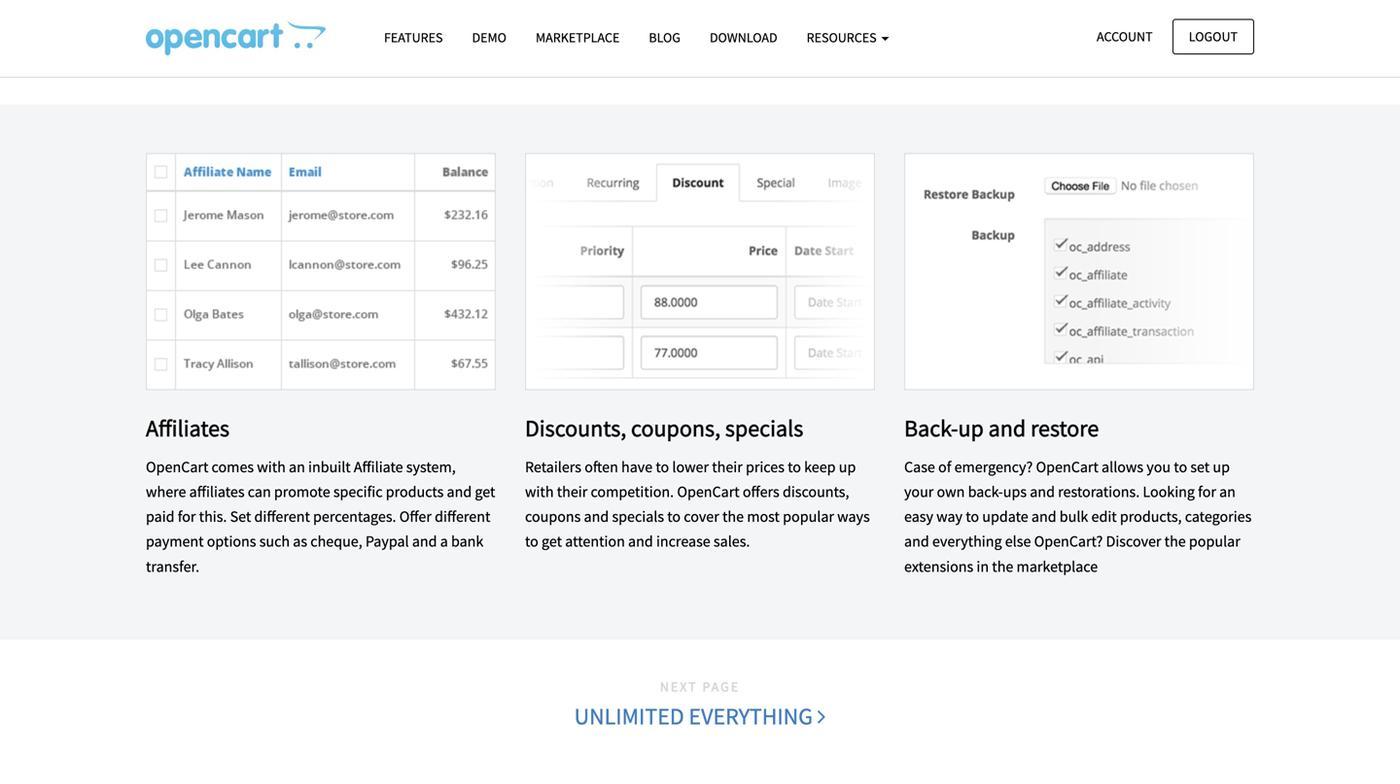 Task type: vqa. For each thing, say whether or not it's contained in the screenshot.
the topmost the on
no



Task type: locate. For each thing, give the bounding box(es) containing it.
restore
[[1031, 414, 1099, 443]]

different
[[254, 507, 310, 527], [435, 507, 490, 527]]

everything down page
[[689, 702, 813, 731]]

for inside opencart comes with an inbuilt affiliate system, where affiliates can promote specific products and get paid for this. set different percentages. offer different payment options such as cheque, paypal and a bank transfer.
[[178, 507, 196, 527]]

an up categories
[[1219, 482, 1236, 502]]

to left "keep"
[[788, 457, 801, 477]]

features link
[[369, 20, 457, 55]]

marketplace
[[536, 29, 620, 46]]

the up sales. at right
[[722, 507, 744, 527]]

2 vertical spatial the
[[992, 557, 1013, 576]]

1 horizontal spatial for
[[1198, 482, 1216, 502]]

next page
[[660, 678, 740, 696]]

your
[[904, 482, 934, 502]]

opencart inside 'retailers often have to lower their prices to keep up with their competition. opencart offers discounts, coupons and specials to cover the most popular ways to get attention and increase sales.'
[[677, 482, 740, 502]]

up
[[958, 414, 984, 443], [839, 457, 856, 477], [1213, 457, 1230, 477]]

an inside case of emergency? opencart allows you to set up your own back-ups and restorations. looking for an easy way to update and bulk edit products, categories and everything else opencart? discover the popular extensions in the marketplace
[[1219, 482, 1236, 502]]

1 horizontal spatial specials
[[725, 414, 803, 443]]

back-up and restore image
[[904, 153, 1254, 391]]

such
[[259, 532, 290, 551]]

1 horizontal spatial their
[[712, 457, 743, 477]]

popular
[[783, 507, 834, 527], [1189, 532, 1240, 551]]

to down coupons
[[525, 532, 538, 551]]

where
[[146, 482, 186, 502]]

0 horizontal spatial for
[[178, 507, 196, 527]]

blog link
[[634, 20, 695, 55]]

1 horizontal spatial an
[[1219, 482, 1236, 502]]

affiliates
[[189, 482, 245, 502]]

allows
[[1102, 457, 1143, 477]]

payment
[[146, 532, 204, 551]]

marketplace
[[1017, 557, 1098, 576]]

back-up and restore
[[904, 414, 1099, 443]]

get up bank
[[475, 482, 495, 502]]

1 vertical spatial get
[[542, 532, 562, 551]]

own
[[937, 482, 965, 502]]

for inside case of emergency? opencart allows you to set up your own back-ups and restorations. looking for an easy way to update and bulk edit products, categories and everything else opencart? discover the popular extensions in the marketplace
[[1198, 482, 1216, 502]]

1 horizontal spatial different
[[435, 507, 490, 527]]

back-
[[968, 482, 1003, 502]]

for
[[1198, 482, 1216, 502], [178, 507, 196, 527]]

1 horizontal spatial with
[[525, 482, 554, 502]]

0 vertical spatial everything
[[932, 532, 1002, 551]]

to
[[656, 457, 669, 477], [788, 457, 801, 477], [1174, 457, 1187, 477], [667, 507, 681, 527], [966, 507, 979, 527], [525, 532, 538, 551]]

resources link
[[792, 20, 904, 55]]

1 vertical spatial specials
[[612, 507, 664, 527]]

1 vertical spatial an
[[1219, 482, 1236, 502]]

0 vertical spatial popular
[[783, 507, 834, 527]]

2 horizontal spatial up
[[1213, 457, 1230, 477]]

different up such
[[254, 507, 310, 527]]

with up coupons
[[525, 482, 554, 502]]

popular down categories
[[1189, 532, 1240, 551]]

restorations.
[[1058, 482, 1140, 502]]

1 horizontal spatial everything
[[932, 532, 1002, 551]]

2 horizontal spatial opencart
[[1036, 457, 1099, 477]]

different up bank
[[435, 507, 490, 527]]

opencart inside opencart comes with an inbuilt affiliate system, where affiliates can promote specific products and get paid for this. set different percentages. offer different payment options such as cheque, paypal and a bank transfer.
[[146, 457, 208, 477]]

specials down competition.
[[612, 507, 664, 527]]

1 horizontal spatial opencart
[[677, 482, 740, 502]]

0 horizontal spatial popular
[[783, 507, 834, 527]]

1 different from the left
[[254, 507, 310, 527]]

the right the in
[[992, 557, 1013, 576]]

percentages.
[[313, 507, 396, 527]]

back-
[[904, 414, 958, 443]]

1 vertical spatial the
[[1164, 532, 1186, 551]]

update
[[982, 507, 1028, 527]]

up right "keep"
[[839, 457, 856, 477]]

the
[[722, 507, 744, 527], [1164, 532, 1186, 551], [992, 557, 1013, 576]]

0 vertical spatial specials
[[725, 414, 803, 443]]

and up attention
[[584, 507, 609, 527]]

0 horizontal spatial get
[[475, 482, 495, 502]]

0 vertical spatial with
[[257, 457, 286, 477]]

to right have
[[656, 457, 669, 477]]

1 horizontal spatial get
[[542, 532, 562, 551]]

opencart inside case of emergency? opencart allows you to set up your own back-ups and restorations. looking for an easy way to update and bulk edit products, categories and everything else opencart? discover the popular extensions in the marketplace
[[1036, 457, 1099, 477]]

opencart
[[146, 457, 208, 477], [1036, 457, 1099, 477], [677, 482, 740, 502]]

1 vertical spatial everything
[[689, 702, 813, 731]]

and down 'system,'
[[447, 482, 472, 502]]

0 vertical spatial for
[[1198, 482, 1216, 502]]

for down set
[[1198, 482, 1216, 502]]

0 vertical spatial an
[[289, 457, 305, 477]]

the down the products,
[[1164, 532, 1186, 551]]

1 vertical spatial popular
[[1189, 532, 1240, 551]]

get inside 'retailers often have to lower their prices to keep up with their competition. opencart offers discounts, coupons and specials to cover the most popular ways to get attention and increase sales.'
[[542, 532, 562, 551]]

0 horizontal spatial their
[[557, 482, 588, 502]]

their right lower
[[712, 457, 743, 477]]

0 horizontal spatial opencart
[[146, 457, 208, 477]]

up up emergency?
[[958, 414, 984, 443]]

specials
[[725, 414, 803, 443], [612, 507, 664, 527]]

for for affiliates
[[178, 507, 196, 527]]

everything
[[932, 532, 1002, 551], [689, 702, 813, 731]]

opencart down restore
[[1036, 457, 1099, 477]]

0 horizontal spatial the
[[722, 507, 744, 527]]

offer
[[399, 507, 432, 527]]

way
[[936, 507, 963, 527]]

0 vertical spatial the
[[722, 507, 744, 527]]

with up can
[[257, 457, 286, 477]]

a
[[440, 532, 448, 551]]

system,
[[406, 457, 456, 477]]

0 vertical spatial their
[[712, 457, 743, 477]]

0 horizontal spatial up
[[839, 457, 856, 477]]

1 vertical spatial with
[[525, 482, 554, 502]]

0 horizontal spatial with
[[257, 457, 286, 477]]

everything up the in
[[932, 532, 1002, 551]]

1 horizontal spatial up
[[958, 414, 984, 443]]

0 horizontal spatial specials
[[612, 507, 664, 527]]

paid
[[146, 507, 175, 527]]

next
[[660, 678, 698, 696]]

specials up prices
[[725, 414, 803, 443]]

discounts, coupons, specials image
[[525, 153, 875, 391]]

0 vertical spatial get
[[475, 482, 495, 502]]

their
[[712, 457, 743, 477], [557, 482, 588, 502]]

2 horizontal spatial the
[[1164, 532, 1186, 551]]

1 horizontal spatial popular
[[1189, 532, 1240, 551]]

up right set
[[1213, 457, 1230, 477]]

unlimited everything link
[[573, 698, 827, 735]]

opencart up where
[[146, 457, 208, 477]]

account link
[[1080, 19, 1169, 54]]

opencart - features image
[[146, 20, 326, 55]]

popular down discounts, in the right bottom of the page
[[783, 507, 834, 527]]

blog
[[649, 29, 681, 46]]

comes
[[212, 457, 254, 477]]

an up promote
[[289, 457, 305, 477]]

opencart?
[[1034, 532, 1103, 551]]

ups
[[1003, 482, 1027, 502]]

get
[[475, 482, 495, 502], [542, 532, 562, 551]]

coupons,
[[631, 414, 720, 443]]

download link
[[695, 20, 792, 55]]

unlimited everything
[[574, 702, 817, 731]]

attention
[[565, 532, 625, 551]]

have
[[621, 457, 653, 477]]

their down retailers
[[557, 482, 588, 502]]

affiliates image
[[146, 153, 496, 391]]

1 vertical spatial for
[[178, 507, 196, 527]]

paypal
[[365, 532, 409, 551]]

account
[[1097, 28, 1153, 45]]

angle right image
[[817, 705, 826, 728]]

for left this.
[[178, 507, 196, 527]]

an inside opencart comes with an inbuilt affiliate system, where affiliates can promote specific products and get paid for this. set different percentages. offer different payment options such as cheque, paypal and a bank transfer.
[[289, 457, 305, 477]]

and
[[988, 414, 1026, 443], [447, 482, 472, 502], [1030, 482, 1055, 502], [584, 507, 609, 527], [1031, 507, 1056, 527], [412, 532, 437, 551], [628, 532, 653, 551], [904, 532, 929, 551]]

can
[[248, 482, 271, 502]]

an
[[289, 457, 305, 477], [1219, 482, 1236, 502]]

opencart up cover
[[677, 482, 740, 502]]

and left the increase
[[628, 532, 653, 551]]

bank
[[451, 532, 484, 551]]

to up the increase
[[667, 507, 681, 527]]

retailers often have to lower their prices to keep up with their competition. opencart offers discounts, coupons and specials to cover the most popular ways to get attention and increase sales.
[[525, 457, 870, 551]]

lower
[[672, 457, 709, 477]]

popular inside case of emergency? opencart allows you to set up your own back-ups and restorations. looking for an easy way to update and bulk edit products, categories and everything else opencart? discover the popular extensions in the marketplace
[[1189, 532, 1240, 551]]

get down coupons
[[542, 532, 562, 551]]

0 horizontal spatial different
[[254, 507, 310, 527]]

promote
[[274, 482, 330, 502]]

0 horizontal spatial an
[[289, 457, 305, 477]]

affiliates
[[146, 414, 230, 443]]



Task type: describe. For each thing, give the bounding box(es) containing it.
you
[[1147, 457, 1171, 477]]

to right way
[[966, 507, 979, 527]]

competition.
[[591, 482, 674, 502]]

else
[[1005, 532, 1031, 551]]

bulk
[[1060, 507, 1088, 527]]

unlimited
[[574, 702, 684, 731]]

ways
[[837, 507, 870, 527]]

in
[[977, 557, 989, 576]]

sales.
[[714, 532, 750, 551]]

edit
[[1091, 507, 1117, 527]]

up inside case of emergency? opencart allows you to set up your own back-ups and restorations. looking for an easy way to update and bulk edit products, categories and everything else opencart? discover the popular extensions in the marketplace
[[1213, 457, 1230, 477]]

and down easy
[[904, 532, 929, 551]]

categories
[[1185, 507, 1252, 527]]

to left set
[[1174, 457, 1187, 477]]

specials inside 'retailers often have to lower their prices to keep up with their competition. opencart offers discounts, coupons and specials to cover the most popular ways to get attention and increase sales.'
[[612, 507, 664, 527]]

everything inside case of emergency? opencart allows you to set up your own back-ups and restorations. looking for an easy way to update and bulk edit products, categories and everything else opencart? discover the popular extensions in the marketplace
[[932, 532, 1002, 551]]

products,
[[1120, 507, 1182, 527]]

cover
[[684, 507, 719, 527]]

case of emergency? opencart allows you to set up your own back-ups and restorations. looking for an easy way to update and bulk edit products, categories and everything else opencart? discover the popular extensions in the marketplace
[[904, 457, 1252, 576]]

download
[[710, 29, 777, 46]]

discover
[[1106, 532, 1161, 551]]

coupons
[[525, 507, 581, 527]]

opencart comes with an inbuilt affiliate system, where affiliates can promote specific products and get paid for this. set different percentages. offer different payment options such as cheque, paypal and a bank transfer.
[[146, 457, 495, 576]]

transfer.
[[146, 557, 199, 576]]

often
[[585, 457, 618, 477]]

most
[[747, 507, 780, 527]]

extensions
[[904, 557, 973, 576]]

and right ups
[[1030, 482, 1055, 502]]

set
[[230, 507, 251, 527]]

marketplace link
[[521, 20, 634, 55]]

2 different from the left
[[435, 507, 490, 527]]

of
[[938, 457, 951, 477]]

case
[[904, 457, 935, 477]]

products
[[386, 482, 444, 502]]

and left bulk
[[1031, 507, 1056, 527]]

options, attributes image
[[715, 0, 1240, 56]]

keep
[[804, 457, 836, 477]]

demo link
[[457, 20, 521, 55]]

emergency?
[[954, 457, 1033, 477]]

logout link
[[1172, 19, 1254, 54]]

cheque,
[[310, 532, 362, 551]]

page
[[702, 678, 740, 696]]

demo
[[472, 29, 507, 46]]

offers
[[743, 482, 780, 502]]

the inside 'retailers often have to lower their prices to keep up with their competition. opencart offers discounts, coupons and specials to cover the most popular ways to get attention and increase sales.'
[[722, 507, 744, 527]]

prices
[[746, 457, 785, 477]]

options
[[207, 532, 256, 551]]

specific
[[333, 482, 383, 502]]

affiliate
[[354, 457, 403, 477]]

discounts,
[[783, 482, 849, 502]]

discounts,
[[525, 414, 626, 443]]

retailers
[[525, 457, 581, 477]]

up inside 'retailers often have to lower their prices to keep up with their competition. opencart offers discounts, coupons and specials to cover the most popular ways to get attention and increase sales.'
[[839, 457, 856, 477]]

as
[[293, 532, 307, 551]]

popular inside 'retailers often have to lower their prices to keep up with their competition. opencart offers discounts, coupons and specials to cover the most popular ways to get attention and increase sales.'
[[783, 507, 834, 527]]

for for back-up and restore
[[1198, 482, 1216, 502]]

with inside opencart comes with an inbuilt affiliate system, where affiliates can promote specific products and get paid for this. set different percentages. offer different payment options such as cheque, paypal and a bank transfer.
[[257, 457, 286, 477]]

inbuilt
[[308, 457, 351, 477]]

logout
[[1189, 28, 1238, 45]]

easy
[[904, 507, 933, 527]]

set
[[1190, 457, 1210, 477]]

with inside 'retailers often have to lower their prices to keep up with their competition. opencart offers discounts, coupons and specials to cover the most popular ways to get attention and increase sales.'
[[525, 482, 554, 502]]

1 horizontal spatial the
[[992, 557, 1013, 576]]

get inside opencart comes with an inbuilt affiliate system, where affiliates can promote specific products and get paid for this. set different percentages. offer different payment options such as cheque, paypal and a bank transfer.
[[475, 482, 495, 502]]

increase
[[656, 532, 710, 551]]

features
[[384, 29, 443, 46]]

this.
[[199, 507, 227, 527]]

0 horizontal spatial everything
[[689, 702, 813, 731]]

1 vertical spatial their
[[557, 482, 588, 502]]

resources
[[807, 29, 879, 46]]

and left a on the bottom left
[[412, 532, 437, 551]]

and up emergency?
[[988, 414, 1026, 443]]

looking
[[1143, 482, 1195, 502]]

discounts, coupons, specials
[[525, 414, 803, 443]]



